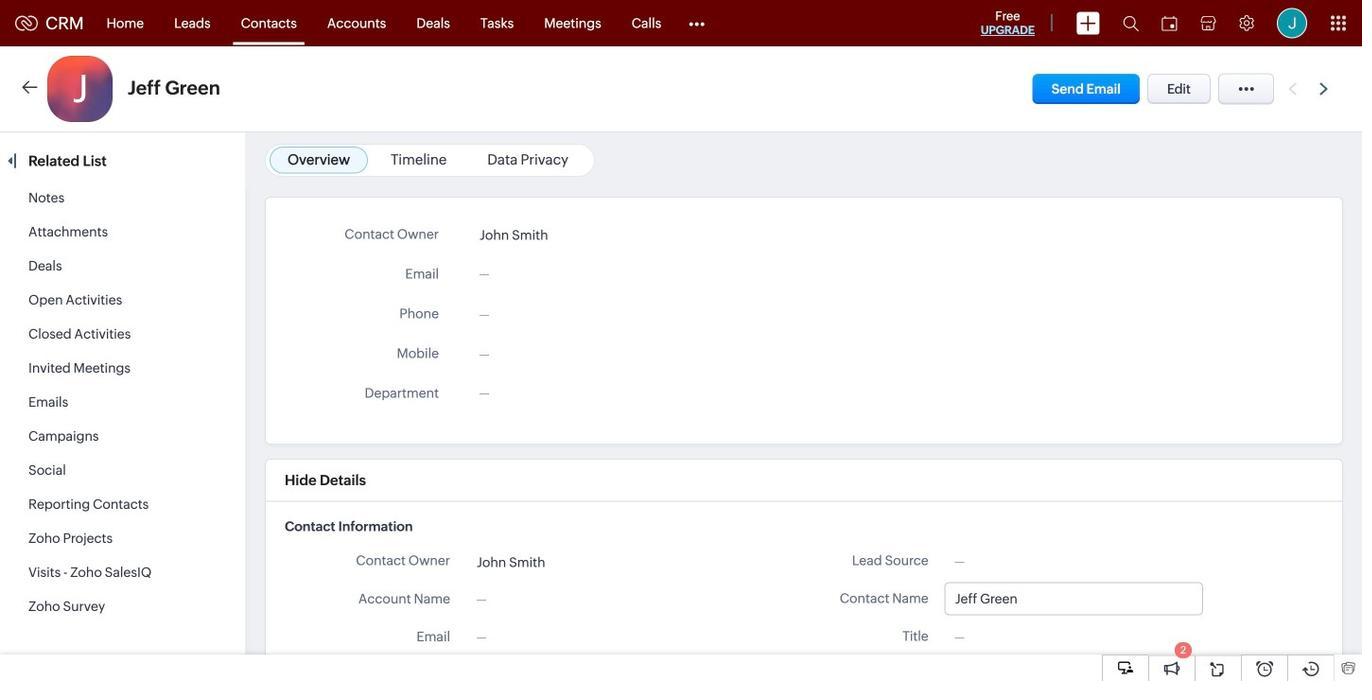 Task type: vqa. For each thing, say whether or not it's contained in the screenshot.
frey@noemail.com
no



Task type: locate. For each thing, give the bounding box(es) containing it.
profile element
[[1266, 0, 1319, 46]]

logo image
[[15, 16, 38, 31]]

next record image
[[1320, 83, 1332, 95]]

previous record image
[[1289, 83, 1297, 95]]

calendar image
[[1162, 16, 1178, 31]]

profile image
[[1277, 8, 1308, 38]]



Task type: describe. For each thing, give the bounding box(es) containing it.
create menu image
[[1077, 12, 1100, 35]]

Other Modules field
[[677, 8, 717, 38]]

search element
[[1112, 0, 1151, 46]]

create menu element
[[1065, 0, 1112, 46]]

search image
[[1123, 15, 1139, 31]]



